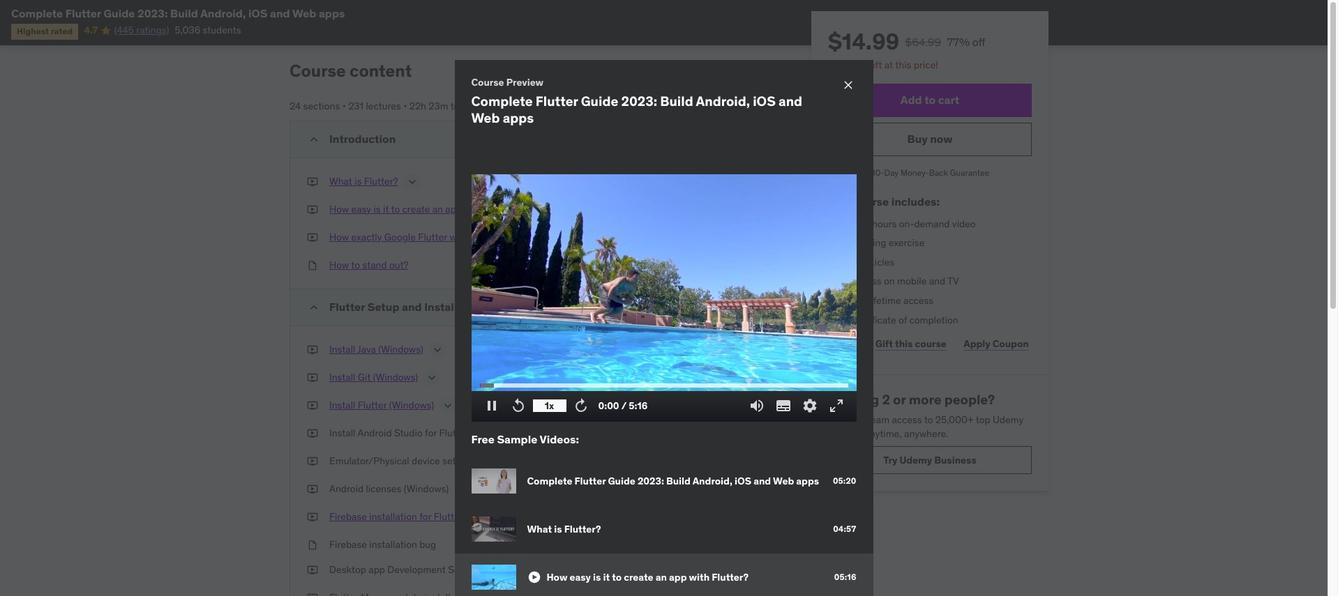 Task type: locate. For each thing, give the bounding box(es) containing it.
00:32
[[734, 259, 761, 271]]

preview for 04:57
[[678, 175, 713, 187]]

with inside complete flutter guide 2023: build android, ios and web apps dialog
[[689, 571, 710, 584]]

(windows) up windows
[[465, 511, 510, 524]]

installation up development at the left
[[369, 539, 417, 551]]

1 vertical spatial udemy
[[900, 454, 932, 467]]

coding
[[857, 237, 887, 249]]

access down the or
[[892, 414, 922, 426]]

easy right small image
[[570, 571, 591, 584]]

0 vertical spatial what is flutter?
[[329, 175, 398, 187]]

sections
[[303, 100, 340, 112], [738, 100, 778, 113]]

how inside complete flutter guide 2023: build android, ios and web apps dialog
[[547, 571, 568, 584]]

install up the emulator/physical
[[329, 427, 356, 440]]

apps left use
[[319, 6, 345, 20]]

left
[[868, 59, 882, 71]]

easy inside complete flutter guide 2023: build android, ios and web apps dialog
[[570, 571, 591, 584]]

how down what is flutter? button
[[329, 203, 349, 215]]

0 vertical spatial create
[[402, 203, 430, 215]]

1 vertical spatial 04:57
[[833, 524, 857, 535]]

progress bar slider
[[480, 378, 848, 394]]

03:49
[[735, 344, 761, 356]]

04:57 up 04:37 on the right of page
[[735, 175, 761, 187]]

2 vertical spatial android,
[[693, 475, 733, 488]]

0 horizontal spatial create
[[402, 203, 430, 215]]

1 vertical spatial android,
[[696, 93, 750, 110]]

preview inside course preview complete flutter guide 2023: build android, ios and web apps
[[506, 76, 544, 88]]

25,000+
[[936, 414, 974, 426]]

0 vertical spatial android
[[358, 427, 392, 440]]

2 vertical spatial complete
[[527, 475, 573, 488]]

firebase for firebase installation bug
[[329, 539, 367, 551]]

what is flutter? inside complete flutter guide 2023: build android, ios and web apps dialog
[[527, 523, 601, 536]]

1 horizontal spatial create
[[624, 571, 654, 584]]

settings image
[[801, 398, 818, 415]]

apply
[[964, 338, 991, 350]]

windows
[[491, 564, 529, 576]]

demand
[[914, 217, 950, 230]]

to left use
[[356, 0, 365, 10]]

0 horizontal spatial what
[[329, 175, 352, 187]]

0 vertical spatial what
[[329, 175, 352, 187]]

1x button
[[533, 394, 566, 418]]

how inside button
[[329, 203, 349, 215]]

web right 01:29
[[773, 475, 794, 488]]

05:16 inside complete flutter guide 2023: build android, ios and web apps dialog
[[834, 572, 857, 583]]

flutter? inside button
[[485, 203, 519, 215]]

complete flutter guide 2023: build android, ios and web apps
[[11, 6, 345, 20], [527, 475, 819, 488]]

1 vertical spatial it
[[603, 571, 610, 584]]

with left 04:05
[[689, 571, 710, 584]]

udemy right top
[[993, 414, 1024, 426]]

1 vertical spatial 1
[[851, 237, 855, 249]]

apps right length on the top left of page
[[503, 109, 534, 126]]

to right '(optional)'
[[612, 571, 622, 584]]

1 vertical spatial build
[[660, 93, 693, 110]]

small image for install java (windows)
[[307, 301, 321, 315]]

install flutter (windows)
[[329, 399, 434, 412]]

1 vertical spatial small image
[[307, 301, 321, 315]]

1 horizontal spatial apps
[[503, 109, 534, 126]]

install
[[329, 344, 356, 356], [329, 371, 356, 384], [329, 399, 356, 412], [329, 427, 356, 440]]

77%
[[947, 35, 970, 49]]

on
[[884, 275, 895, 288]]

create inside complete flutter guide 2023: build android, ios and web apps dialog
[[624, 571, 654, 584]]

close modal image
[[841, 78, 855, 92]]

1 vertical spatial 05:16
[[834, 572, 857, 583]]

2 horizontal spatial ios
[[753, 93, 776, 110]]

android down the emulator/physical
[[329, 483, 364, 496]]

how inside "button"
[[329, 259, 349, 271]]

/
[[621, 400, 627, 412]]

0 horizontal spatial with
[[464, 203, 483, 215]]

hooks
[[435, 11, 463, 23]]

0 horizontal spatial 05:16
[[737, 203, 761, 215]]

this inside gift this course link
[[895, 338, 913, 350]]

android licenses (windows)
[[329, 483, 449, 496]]

this
[[896, 59, 912, 71], [895, 338, 913, 350]]

0 horizontal spatial an
[[432, 203, 443, 215]]

your
[[847, 414, 865, 426]]

ios inside course preview complete flutter guide 2023: build android, ios and web apps
[[753, 93, 776, 110]]

1 vertical spatial easy
[[570, 571, 591, 584]]

course up 22.5
[[853, 195, 889, 209]]

apps
[[319, 6, 345, 20], [503, 109, 534, 126], [796, 475, 819, 488]]

licenses
[[366, 483, 401, 496]]

preview for 02:38
[[678, 399, 712, 412]]

(windows) inside install flutter (windows) button
[[389, 399, 434, 412]]

installation inside button
[[369, 511, 417, 524]]

5,036 students
[[175, 24, 241, 37]]

1 horizontal spatial what is flutter?
[[527, 523, 601, 536]]

and inside 'learn to use industry standard flutter packages like riverpod, hooks and provider'
[[466, 11, 482, 23]]

buy now
[[908, 132, 953, 146]]

0 vertical spatial small image
[[307, 132, 321, 146]]

team
[[868, 414, 890, 426]]

1 horizontal spatial setup
[[448, 564, 474, 576]]

0 horizontal spatial sections
[[303, 100, 340, 112]]

bug
[[420, 539, 436, 551]]

1 vertical spatial what is flutter?
[[527, 523, 601, 536]]

1 day left at this price!
[[842, 59, 938, 71]]

installation down 'android licenses (windows)'
[[369, 511, 417, 524]]

for left windows
[[477, 564, 489, 576]]

it right '(optional)'
[[603, 571, 610, 584]]

0 vertical spatial an
[[432, 203, 443, 215]]

install inside button
[[329, 344, 356, 356]]

this course includes:
[[828, 195, 940, 209]]

1 horizontal spatial course
[[471, 76, 504, 88]]

install for install git (windows)
[[329, 371, 356, 384]]

add to cart button
[[828, 83, 1032, 117]]

small image
[[307, 132, 321, 146], [307, 301, 321, 315]]

• left 22h 23m on the left top
[[403, 100, 407, 112]]

0 vertical spatial it
[[383, 203, 389, 215]]

install git (windows)
[[329, 371, 418, 384]]

1 vertical spatial how easy is it to create an app with flutter?
[[547, 571, 749, 584]]

1 install from the top
[[329, 344, 356, 356]]

it
[[383, 203, 389, 215], [603, 571, 610, 584]]

course for course preview complete flutter guide 2023: build android, ios and web apps
[[471, 76, 504, 88]]

xsmall image
[[307, 203, 318, 217], [307, 231, 318, 244], [307, 259, 318, 272], [828, 314, 840, 327], [307, 371, 318, 385], [307, 427, 318, 441], [307, 455, 318, 469], [307, 511, 318, 525], [307, 564, 318, 577]]

2 small image from the top
[[307, 301, 321, 315]]

access down "mobile"
[[904, 294, 934, 307]]

setup right development at the left
[[448, 564, 474, 576]]

• left 231
[[342, 100, 346, 112]]

0 horizontal spatial course
[[290, 60, 346, 82]]

course down completion
[[915, 338, 947, 350]]

google
[[384, 231, 416, 243]]

firebase for firebase installation for flutter (windows)
[[329, 511, 367, 524]]

1 vertical spatial with
[[689, 571, 710, 584]]

0 horizontal spatial udemy
[[900, 454, 932, 467]]

gift
[[876, 338, 893, 350]]

0 vertical spatial firebase
[[329, 511, 367, 524]]

(windows) for install java (windows)
[[378, 344, 423, 356]]

complete up highest
[[11, 6, 63, 20]]

learn to use industry standard flutter packages like riverpod, hooks and provider
[[329, 0, 521, 23]]

1 horizontal spatial lectures
[[689, 301, 725, 314]]

flutter up java
[[329, 300, 365, 314]]

course inside course preview complete flutter guide 2023: build android, ios and web apps
[[471, 76, 504, 88]]

firebase inside button
[[329, 511, 367, 524]]

1 horizontal spatial 1
[[851, 237, 855, 249]]

30-day money-back guarantee
[[871, 167, 990, 178]]

2 installation from the top
[[369, 539, 417, 551]]

(windows) down device
[[404, 483, 449, 496]]

lectures right 231
[[366, 100, 401, 112]]

how left exactly
[[329, 231, 349, 243]]

install for install flutter (windows)
[[329, 399, 356, 412]]

web left the learn
[[292, 6, 316, 20]]

easy inside button
[[351, 203, 371, 215]]

0 horizontal spatial what is flutter?
[[329, 175, 398, 187]]

0 horizontal spatial setup
[[368, 300, 400, 314]]

1 horizontal spatial •
[[403, 100, 407, 112]]

udemy inside training 2 or more people? get your team access to 25,000+ top udemy courses anytime, anywhere.
[[993, 414, 1024, 426]]

android,
[[200, 6, 246, 20], [696, 93, 750, 110], [693, 475, 733, 488]]

to inside complete flutter guide 2023: build android, ios and web apps dialog
[[612, 571, 622, 584]]

to left cart
[[925, 93, 936, 107]]

1 vertical spatial complete flutter guide 2023: build android, ios and web apps
[[527, 475, 819, 488]]

•
[[342, 100, 346, 112], [403, 100, 407, 112], [727, 301, 730, 314]]

0 vertical spatial 1
[[842, 59, 847, 71]]

0:00
[[598, 400, 619, 412]]

1 left day
[[842, 59, 847, 71]]

what is flutter? up '(optional)'
[[527, 523, 601, 536]]

0 vertical spatial 05:16
[[737, 203, 761, 215]]

firebase
[[329, 511, 367, 524], [329, 539, 367, 551]]

1 horizontal spatial easy
[[570, 571, 591, 584]]

this right at
[[896, 59, 912, 71]]

1 vertical spatial 2023:
[[621, 93, 657, 110]]

complete down videos:
[[527, 475, 573, 488]]

learn
[[329, 0, 354, 10]]

firebase installation for flutter (windows)
[[329, 511, 510, 524]]

• left 38min
[[727, 301, 730, 314]]

full lifetime access
[[851, 294, 934, 307]]

1 horizontal spatial course
[[915, 338, 947, 350]]

and
[[270, 6, 290, 20], [466, 11, 482, 23], [779, 93, 803, 110], [929, 275, 946, 288], [402, 300, 422, 314], [754, 475, 771, 488]]

0 horizontal spatial easy
[[351, 203, 371, 215]]

(windows) up 'studio'
[[389, 399, 434, 412]]

2 vertical spatial apps
[[796, 475, 819, 488]]

0 vertical spatial android,
[[200, 6, 246, 20]]

includes:
[[892, 195, 940, 209]]

1 vertical spatial installation
[[369, 539, 417, 551]]

1 left coding
[[851, 237, 855, 249]]

05:16 for how easy is it to create an app with flutter?
[[834, 572, 857, 583]]

1 small image from the top
[[307, 132, 321, 146]]

0 vertical spatial 2023:
[[137, 6, 168, 20]]

and inside course preview complete flutter guide 2023: build android, ios and web apps
[[779, 93, 803, 110]]

is inside button
[[355, 175, 362, 187]]

to inside 'learn to use industry standard flutter packages like riverpod, hooks and provider'
[[356, 0, 365, 10]]

sections right "24"
[[303, 100, 340, 112]]

at
[[885, 59, 893, 71]]

course up length on the top left of page
[[471, 76, 504, 88]]

1 vertical spatial firebase
[[329, 539, 367, 551]]

app inside button
[[445, 203, 462, 215]]

installation
[[424, 300, 485, 314]]

is up '(optional)'
[[554, 523, 562, 536]]

1 horizontal spatial with
[[689, 571, 710, 584]]

on-
[[899, 217, 914, 230]]

to inside "button"
[[351, 259, 360, 271]]

0 horizontal spatial 1
[[842, 59, 847, 71]]

0 vertical spatial lectures
[[366, 100, 401, 112]]

0 horizontal spatial app
[[369, 564, 385, 576]]

0 vertical spatial how easy is it to create an app with flutter?
[[329, 203, 519, 215]]

0 vertical spatial this
[[896, 59, 912, 71]]

1 vertical spatial guide
[[581, 93, 618, 110]]

38min
[[733, 301, 761, 314]]

0 horizontal spatial web
[[292, 6, 316, 20]]

0 vertical spatial installation
[[369, 511, 417, 524]]

1 horizontal spatial complete flutter guide 2023: build android, ios and web apps
[[527, 475, 819, 488]]

(windows)
[[378, 344, 423, 356], [373, 371, 418, 384], [389, 399, 434, 412], [471, 427, 516, 440], [404, 483, 449, 496], [465, 511, 510, 524]]

how left stand
[[329, 259, 349, 271]]

how right small image
[[547, 571, 568, 584]]

exactly
[[351, 231, 382, 243]]

1 horizontal spatial app
[[445, 203, 462, 215]]

business
[[935, 454, 977, 467]]

1 horizontal spatial udemy
[[993, 414, 1024, 426]]

2 install from the top
[[329, 371, 356, 384]]

riverpod,
[[391, 11, 433, 23]]

easy down what is flutter? button
[[351, 203, 371, 215]]

android down install flutter (windows) button
[[358, 427, 392, 440]]

web inside course preview complete flutter guide 2023: build android, ios and web apps
[[471, 109, 500, 126]]

flutter up the introduction dropdown button
[[536, 93, 578, 110]]

apply coupon
[[964, 338, 1029, 350]]

xsmall image
[[307, 0, 318, 11], [307, 175, 318, 189], [828, 217, 840, 231], [828, 237, 840, 250], [828, 256, 840, 270], [828, 275, 840, 289], [828, 294, 840, 308], [307, 344, 318, 357], [307, 399, 318, 413], [307, 483, 318, 497], [307, 539, 318, 553], [307, 592, 318, 597]]

back
[[929, 167, 948, 178]]

$14.99 $64.99 77% off
[[828, 27, 986, 56]]

android, inside course preview complete flutter guide 2023: build android, ios and web apps
[[696, 93, 750, 110]]

to inside training 2 or more people? get your team access to 25,000+ top udemy courses anytime, anywhere.
[[924, 414, 933, 426]]

installation for for
[[369, 511, 417, 524]]

firebase up desktop
[[329, 539, 367, 551]]

an inside dialog
[[656, 571, 667, 584]]

is
[[355, 175, 362, 187], [374, 203, 381, 215], [554, 523, 562, 536], [593, 571, 601, 584]]

1
[[842, 59, 847, 71], [851, 237, 855, 249]]

small image for what is flutter?
[[307, 132, 321, 146]]

4 install from the top
[[329, 427, 356, 440]]

0 vertical spatial udemy
[[993, 414, 1024, 426]]

is down introduction
[[355, 175, 362, 187]]

(windows) inside install git (windows) button
[[373, 371, 418, 384]]

sections right "all" at right top
[[738, 100, 778, 113]]

web right total
[[471, 109, 500, 126]]

installation for bug
[[369, 539, 417, 551]]

with up works?
[[464, 203, 483, 215]]

04:57
[[735, 175, 761, 187], [833, 524, 857, 535]]

0 horizontal spatial complete flutter guide 2023: build android, ios and web apps
[[11, 6, 345, 20]]

install left git
[[329, 371, 356, 384]]

course up "24"
[[290, 60, 346, 82]]

(windows) up "install flutter (windows)" on the bottom
[[373, 371, 418, 384]]

0 horizontal spatial course
[[853, 195, 889, 209]]

0 vertical spatial apps
[[319, 6, 345, 20]]

231
[[348, 100, 364, 112]]

05:16 for preview
[[737, 203, 761, 215]]

0 vertical spatial course
[[853, 195, 889, 209]]

preview for 01:07
[[680, 371, 714, 384]]

complete right total
[[471, 93, 533, 110]]

0 vertical spatial for
[[425, 427, 437, 440]]

standard
[[423, 0, 462, 10]]

how to stand out?
[[329, 259, 409, 271]]

lectures right 12
[[689, 301, 725, 314]]

0 vertical spatial easy
[[351, 203, 371, 215]]

what is flutter? down introduction
[[329, 175, 398, 187]]

flutter down videos:
[[575, 475, 606, 488]]

1 coding exercise
[[851, 237, 925, 249]]

(windows) inside the install java (windows) button
[[378, 344, 423, 356]]

1 vertical spatial access
[[892, 414, 922, 426]]

0 horizontal spatial apps
[[319, 6, 345, 20]]

to up "google"
[[391, 203, 400, 215]]

flutter up the setup
[[439, 427, 468, 440]]

for right 'studio'
[[425, 427, 437, 440]]

1 vertical spatial setup
[[448, 564, 474, 576]]

share button
[[828, 330, 861, 358]]

apply coupon button
[[961, 330, 1032, 358]]

udemy right try
[[900, 454, 932, 467]]

preview for 04:37
[[678, 231, 713, 243]]

1 horizontal spatial 05:16
[[834, 572, 857, 583]]

works?
[[450, 231, 480, 243]]

guide
[[104, 6, 135, 20], [581, 93, 618, 110], [608, 475, 636, 488]]

(windows) for install git (windows)
[[373, 371, 418, 384]]

provider
[[484, 11, 521, 23]]

to left stand
[[351, 259, 360, 271]]

04:57 down the '05:20'
[[833, 524, 857, 535]]

flutter up 4.7 in the left top of the page
[[65, 6, 101, 20]]

to up anywhere.
[[924, 414, 933, 426]]

small image
[[527, 571, 541, 585]]

install down install git (windows) button
[[329, 399, 356, 412]]

2 this from the top
[[895, 338, 913, 350]]

0 vertical spatial with
[[464, 203, 483, 215]]

(windows) down the pause image
[[471, 427, 516, 440]]

device
[[412, 455, 440, 468]]

complete inside course preview complete flutter guide 2023: build android, ios and web apps
[[471, 93, 533, 110]]

1 horizontal spatial 04:57
[[833, 524, 857, 535]]

to
[[356, 0, 365, 10], [925, 93, 936, 107], [391, 203, 400, 215], [351, 259, 360, 271], [924, 414, 933, 426], [612, 571, 622, 584]]

it up "google"
[[383, 203, 389, 215]]

is down what is flutter? button
[[374, 203, 381, 215]]

0 vertical spatial ios
[[248, 6, 268, 20]]

(windows) right java
[[378, 344, 423, 356]]

subtitles image
[[775, 398, 792, 415]]

app
[[445, 203, 462, 215], [369, 564, 385, 576], [669, 571, 687, 584]]

0 vertical spatial complete flutter guide 2023: build android, ios and web apps
[[11, 6, 345, 20]]

apps left the '05:20'
[[796, 475, 819, 488]]

1 horizontal spatial web
[[471, 109, 500, 126]]

1 vertical spatial complete
[[471, 93, 533, 110]]

2 vertical spatial ios
[[735, 475, 752, 488]]

1 horizontal spatial how easy is it to create an app with flutter?
[[547, 571, 749, 584]]

install left java
[[329, 344, 356, 356]]

• for 12
[[727, 301, 730, 314]]

preview for 00:32
[[678, 259, 712, 271]]

22h 23m
[[409, 100, 448, 112]]

full
[[851, 294, 866, 307]]

firebase up the firebase installation bug
[[329, 511, 367, 524]]

how for 04:37
[[329, 231, 349, 243]]

0 horizontal spatial •
[[342, 100, 346, 112]]

setup up install java (windows)
[[368, 300, 400, 314]]

3 install from the top
[[329, 399, 356, 412]]

1 vertical spatial web
[[471, 109, 500, 126]]

1 installation from the top
[[369, 511, 417, 524]]

flutter inside course preview complete flutter guide 2023: build android, ios and web apps
[[536, 93, 578, 110]]

for up bug
[[420, 511, 432, 524]]

2 firebase from the top
[[329, 539, 367, 551]]

this right gift on the right of page
[[895, 338, 913, 350]]

flutter down install git (windows) button
[[358, 399, 387, 412]]

what down introduction
[[329, 175, 352, 187]]

complete flutter guide 2023: build android, ios and web apps dialog
[[455, 60, 873, 597]]

1 firebase from the top
[[329, 511, 367, 524]]

24
[[290, 100, 301, 112]]

desktop app development setup for windows (optional)
[[329, 564, 574, 576]]

2 vertical spatial web
[[773, 475, 794, 488]]

1 vertical spatial what
[[527, 523, 552, 536]]

course for course content
[[290, 60, 346, 82]]

how inside button
[[329, 231, 349, 243]]

flutter
[[65, 6, 101, 20], [536, 93, 578, 110], [418, 231, 447, 243], [329, 300, 365, 314], [358, 399, 387, 412], [439, 427, 468, 440], [575, 475, 606, 488], [434, 511, 463, 524]]

apps inside course preview complete flutter guide 2023: build android, ios and web apps
[[503, 109, 534, 126]]

anywhere.
[[904, 427, 949, 440]]

emulator/physical device setup
[[329, 455, 467, 468]]

what up '(optional)'
[[527, 523, 552, 536]]



Task type: describe. For each thing, give the bounding box(es) containing it.
sections inside dropdown button
[[738, 100, 778, 113]]

2 vertical spatial build
[[666, 475, 691, 488]]

tv
[[948, 275, 959, 288]]

(windows) inside the firebase installation for flutter (windows) button
[[465, 511, 510, 524]]

how to stand out? button
[[329, 259, 409, 272]]

create inside the how easy is it to create an app with flutter? button
[[402, 203, 430, 215]]

access
[[851, 275, 882, 288]]

install java (windows)
[[329, 344, 423, 356]]

get
[[828, 414, 844, 426]]

$14.99
[[828, 27, 900, 56]]

2 horizontal spatial web
[[773, 475, 794, 488]]

it inside button
[[383, 203, 389, 215]]

add to cart
[[901, 93, 960, 107]]

0 horizontal spatial how easy is it to create an app with flutter?
[[329, 203, 519, 215]]

with inside button
[[464, 203, 483, 215]]

how easy is it to create an app with flutter? button
[[329, 203, 519, 220]]

articles
[[863, 256, 895, 269]]

day
[[885, 167, 899, 178]]

2
[[882, 392, 890, 408]]

04:57 inside complete flutter guide 2023: build android, ios and web apps dialog
[[833, 524, 857, 535]]

hours
[[872, 217, 897, 230]]

how for 05:16
[[329, 203, 349, 215]]

top
[[976, 414, 991, 426]]

0 horizontal spatial 04:57
[[735, 175, 761, 187]]

how easy is it to create an app with flutter? inside complete flutter guide 2023: build android, ios and web apps dialog
[[547, 571, 749, 584]]

videos:
[[540, 433, 579, 447]]

30-
[[871, 167, 885, 178]]

collapse all sections button
[[683, 93, 778, 120]]

guide inside course preview complete flutter guide 2023: build android, ios and web apps
[[581, 93, 618, 110]]

2023: inside course preview complete flutter guide 2023: build android, ios and web apps
[[621, 93, 657, 110]]

share
[[831, 338, 858, 350]]

industry
[[386, 0, 421, 10]]

16 articles
[[851, 256, 895, 269]]

add
[[901, 93, 922, 107]]

what inside complete flutter guide 2023: build android, ios and web apps dialog
[[527, 523, 552, 536]]

2 vertical spatial 2023:
[[638, 475, 664, 488]]

anytime,
[[865, 427, 902, 440]]

flutter down the how easy is it to create an app with flutter? button
[[418, 231, 447, 243]]

highest rated
[[17, 26, 73, 37]]

what is flutter? button
[[329, 175, 398, 192]]

forward 5 seconds image
[[573, 398, 589, 415]]

content
[[350, 60, 412, 82]]

ratings)
[[136, 24, 169, 37]]

1 this from the top
[[896, 59, 912, 71]]

like
[[374, 11, 389, 23]]

is right '(optional)'
[[593, 571, 601, 584]]

to inside button
[[925, 93, 936, 107]]

mute image
[[748, 398, 765, 415]]

day
[[849, 59, 866, 71]]

try
[[884, 454, 898, 467]]

01:29
[[737, 483, 761, 496]]

how exactly google flutter works?
[[329, 231, 480, 243]]

studio
[[394, 427, 423, 440]]

5,036
[[175, 24, 200, 37]]

how exactly google flutter works? button
[[329, 231, 480, 247]]

4.7
[[84, 24, 98, 37]]

2 horizontal spatial apps
[[796, 475, 819, 488]]

0 horizontal spatial lectures
[[366, 100, 401, 112]]

0 vertical spatial setup
[[368, 300, 400, 314]]

money-
[[901, 167, 929, 178]]

this
[[828, 195, 851, 209]]

$64.99
[[905, 35, 942, 49]]

build inside course preview complete flutter guide 2023: build android, ios and web apps
[[660, 93, 693, 110]]

2 vertical spatial for
[[477, 564, 489, 576]]

install for install java (windows)
[[329, 344, 356, 356]]

an inside button
[[432, 203, 443, 215]]

what inside button
[[329, 175, 352, 187]]

fullscreen image
[[828, 398, 845, 415]]

length
[[473, 100, 501, 112]]

0 vertical spatial complete
[[11, 6, 63, 20]]

is inside button
[[374, 203, 381, 215]]

12 lectures • 38min
[[677, 301, 761, 314]]

preview for 03:49
[[678, 344, 712, 356]]

desktop
[[329, 564, 366, 576]]

development
[[387, 564, 446, 576]]

certificate of completion
[[851, 314, 959, 326]]

1 vertical spatial lectures
[[689, 301, 725, 314]]

buy
[[908, 132, 928, 146]]

access inside training 2 or more people? get your team access to 25,000+ top udemy courses anytime, anywhere.
[[892, 414, 922, 426]]

total
[[451, 100, 470, 112]]

(445
[[114, 24, 134, 37]]

how for 00:32
[[329, 259, 349, 271]]

02:38
[[735, 399, 761, 412]]

(445 ratings)
[[114, 24, 169, 37]]

(optional)
[[531, 564, 574, 576]]

1 vertical spatial course
[[915, 338, 947, 350]]

flutter setup and installation
[[329, 300, 485, 314]]

use
[[368, 0, 383, 10]]

rated
[[51, 26, 73, 37]]

pause image
[[483, 398, 500, 415]]

mobile
[[898, 275, 927, 288]]

24 sections • 231 lectures • 22h 23m total length
[[290, 100, 501, 112]]

stand
[[362, 259, 387, 271]]

try udemy business
[[884, 454, 977, 467]]

access on mobile and tv
[[851, 275, 959, 288]]

free
[[471, 433, 495, 447]]

cart
[[938, 93, 960, 107]]

certificate
[[851, 314, 896, 326]]

flutter? inside button
[[364, 175, 398, 187]]

0 vertical spatial build
[[170, 6, 198, 20]]

out?
[[389, 259, 409, 271]]

complete flutter guide 2023: build android, ios and web apps inside dialog
[[527, 475, 819, 488]]

training 2 or more people? get your team access to 25,000+ top udemy courses anytime, anywhere.
[[828, 392, 1024, 440]]

emulator/physical
[[329, 455, 409, 468]]

2 vertical spatial guide
[[608, 475, 636, 488]]

off
[[973, 35, 986, 49]]

firebase installation for flutter (windows) button
[[329, 511, 510, 528]]

(windows) for android licenses (windows)
[[404, 483, 449, 496]]

video
[[952, 217, 976, 230]]

preview for 05:16
[[680, 203, 714, 215]]

0 vertical spatial web
[[292, 6, 316, 20]]

install git (windows) button
[[329, 371, 418, 388]]

1 horizontal spatial ios
[[735, 475, 752, 488]]

try udemy business link
[[828, 447, 1032, 475]]

firebase installation bug
[[329, 539, 436, 551]]

5:16
[[629, 400, 648, 412]]

coupon
[[993, 338, 1029, 350]]

java
[[358, 344, 376, 356]]

flutter up bug
[[434, 511, 463, 524]]

course content
[[290, 60, 412, 82]]

for inside the firebase installation for flutter (windows) button
[[420, 511, 432, 524]]

1 for 1 coding exercise
[[851, 237, 855, 249]]

1 vertical spatial android
[[329, 483, 364, 496]]

rewind 5 seconds image
[[510, 398, 527, 415]]

of
[[899, 314, 907, 326]]

git
[[358, 371, 371, 384]]

0 vertical spatial access
[[904, 294, 934, 307]]

lifetime
[[869, 294, 901, 307]]

setup
[[443, 455, 467, 468]]

app inside dialog
[[669, 571, 687, 584]]

guarantee
[[950, 167, 990, 178]]

12
[[677, 301, 687, 314]]

gift this course link
[[873, 330, 950, 358]]

to inside button
[[391, 203, 400, 215]]

install android studio for flutter (windows)
[[329, 427, 516, 440]]

0 horizontal spatial ios
[[248, 6, 268, 20]]

exercise
[[889, 237, 925, 249]]

04:05
[[734, 564, 761, 576]]

• for 24
[[342, 100, 346, 112]]

install for install android studio for flutter (windows)
[[329, 427, 356, 440]]

1 for 1 day left at this price!
[[842, 59, 847, 71]]

(windows) for install flutter (windows)
[[389, 399, 434, 412]]

0 vertical spatial guide
[[104, 6, 135, 20]]

it inside complete flutter guide 2023: build android, ios and web apps dialog
[[603, 571, 610, 584]]



Task type: vqa. For each thing, say whether or not it's contained in the screenshot.
Absolute within Introduction To Unity® For Absolute Beginners | 2018 ready
no



